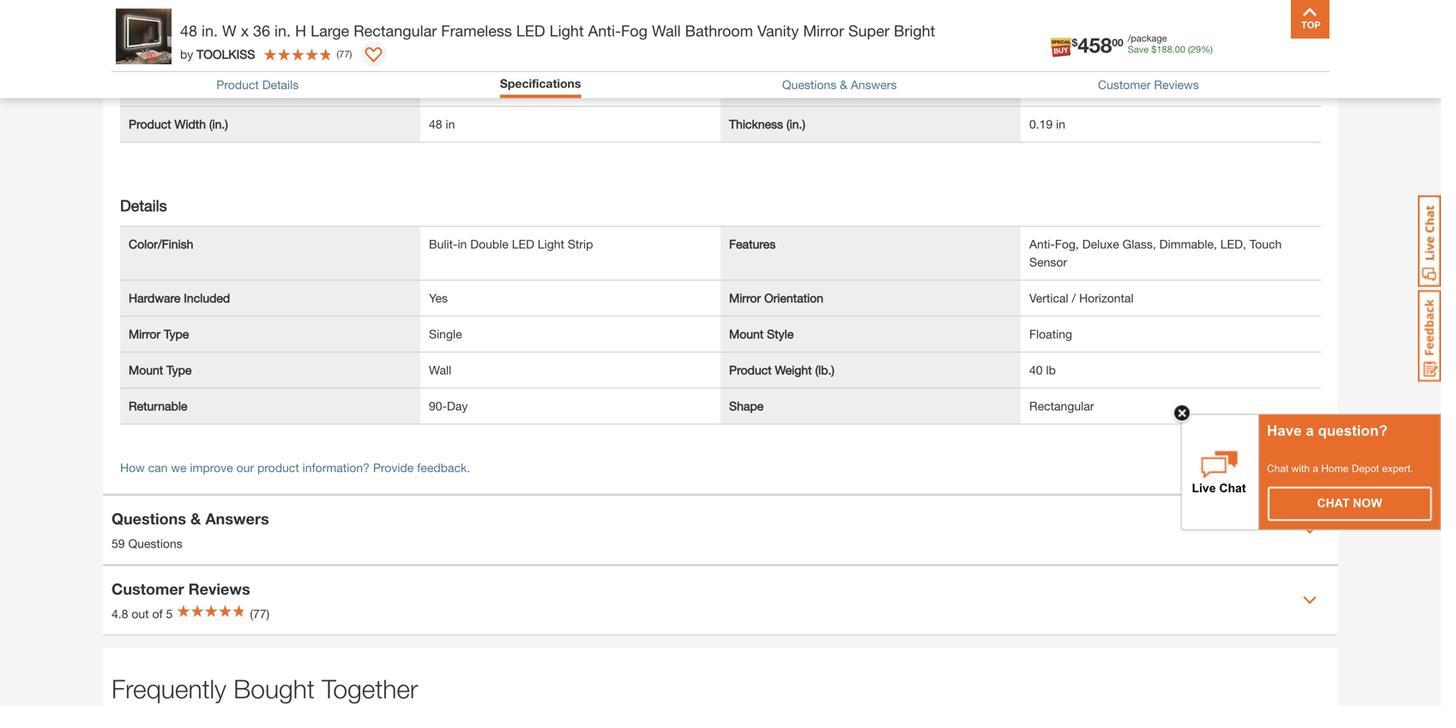 Task type: vqa. For each thing, say whether or not it's contained in the screenshot.
All inside the All bathroom remodeling installations are covered by a 1-year labor warranty and 100% backed by The Home Depot
no



Task type: locate. For each thing, give the bounding box(es) containing it.
mirror up the mount style
[[729, 291, 761, 305]]

customer reviews down save
[[1098, 78, 1199, 92]]

questions & answers button
[[782, 78, 897, 92], [782, 78, 897, 92]]

1 horizontal spatial wall
[[652, 21, 681, 40]]

features
[[729, 237, 776, 251]]

frameless
[[441, 21, 512, 40]]

0 horizontal spatial large
[[311, 21, 349, 40]]

00 left save
[[1112, 37, 1123, 49]]

1 horizontal spatial mirror
[[729, 291, 761, 305]]

light
[[549, 21, 584, 40], [538, 237, 564, 251]]

details down 36
[[262, 78, 299, 92]]

type for mount type
[[166, 363, 192, 377]]

0 vertical spatial large
[[311, 21, 349, 40]]

$ 458 00
[[1072, 33, 1123, 57]]

type
[[164, 327, 189, 341], [166, 363, 192, 377]]

mount left style
[[729, 327, 764, 341]]

0 horizontal spatial &
[[190, 510, 201, 528]]

2 horizontal spatial (in.)
[[813, 81, 832, 95]]

in left 'double'
[[458, 237, 467, 251]]

0 horizontal spatial $
[[1072, 37, 1078, 49]]

in for 48
[[446, 117, 455, 131]]

0 vertical spatial anti-
[[588, 21, 621, 40]]

product weight (lb.)
[[729, 363, 835, 377]]

1 vertical spatial rectangular
[[1029, 399, 1094, 413]]

1 vertical spatial 48
[[429, 117, 442, 131]]

mirror down hardware
[[129, 327, 160, 341]]

0 horizontal spatial details
[[120, 196, 167, 215]]

now
[[1353, 497, 1382, 510]]

& for questions & answers
[[840, 78, 847, 92]]

90-
[[429, 399, 447, 413]]

48 down large (40-60 in.)
[[429, 117, 442, 131]]

& down improve
[[190, 510, 201, 528]]

1 horizontal spatial 00
[[1175, 44, 1185, 55]]

reviews up (77)
[[188, 580, 250, 599]]

1 horizontal spatial 48
[[429, 117, 442, 131]]

( left )
[[337, 48, 339, 60]]

0 horizontal spatial 00
[[1112, 37, 1123, 49]]

type down mirror type
[[166, 363, 192, 377]]

mount up returnable
[[129, 363, 163, 377]]

product for product weight (lb.)
[[729, 363, 772, 377]]

large left (40-
[[429, 81, 459, 95]]

mount
[[729, 327, 764, 341], [129, 363, 163, 377]]

mirror for type
[[129, 327, 160, 341]]

in
[[446, 117, 455, 131], [1056, 117, 1065, 131], [458, 237, 467, 251]]

a right with
[[1313, 463, 1318, 475]]

included
[[184, 291, 230, 305]]

specifications button
[[500, 76, 581, 94], [500, 76, 581, 90]]

& right height
[[840, 78, 847, 92]]

answers down super
[[851, 78, 897, 92]]

$ right save
[[1151, 44, 1157, 55]]

out
[[132, 607, 149, 621]]

product
[[257, 461, 299, 475]]

together
[[322, 674, 418, 705]]

rectangular
[[354, 21, 437, 40], [1029, 399, 1094, 413]]

1 vertical spatial wall
[[429, 363, 451, 377]]

product left width
[[129, 117, 171, 131]]

1 vertical spatial type
[[166, 363, 192, 377]]

2 vertical spatial mirror
[[129, 327, 160, 341]]

feedback.
[[417, 461, 470, 475]]

product details button
[[216, 78, 299, 92], [216, 78, 299, 92]]

caret image
[[1303, 524, 1317, 537]]

0 vertical spatial type
[[164, 327, 189, 341]]

x
[[241, 21, 249, 40]]

customer reviews button
[[1098, 78, 1199, 92], [1098, 78, 1199, 92]]

deluxe
[[1082, 237, 1119, 251]]

bulit-
[[429, 237, 458, 251]]

live chat image
[[1418, 196, 1441, 287]]

mirror left super
[[803, 21, 844, 40]]

0 horizontal spatial 48
[[180, 21, 197, 40]]

a
[[1306, 423, 1314, 439], [1313, 463, 1318, 475]]

in down large (40-60 in.)
[[446, 117, 455, 131]]

0 horizontal spatial in
[[446, 117, 455, 131]]

large (40-60 in.)
[[429, 81, 516, 95]]

light left strip
[[538, 237, 564, 251]]

1 horizontal spatial anti-
[[1029, 237, 1055, 251]]

(in.) for product height (in.)
[[813, 81, 832, 95]]

0 horizontal spatial (in.)
[[209, 117, 228, 131]]

type down the hardware included
[[164, 327, 189, 341]]

0 vertical spatial 48
[[180, 21, 197, 40]]

anti-
[[588, 21, 621, 40], [1029, 237, 1055, 251]]

48 up by
[[180, 21, 197, 40]]

product up shape
[[729, 363, 772, 377]]

90-day
[[429, 399, 468, 413]]

answers
[[851, 78, 897, 92], [205, 510, 269, 528]]

in for 0.19
[[1056, 117, 1065, 131]]

question?
[[1318, 423, 1388, 439]]

1 horizontal spatial details
[[262, 78, 299, 92]]

2 horizontal spatial mirror
[[803, 21, 844, 40]]

in. left the w
[[202, 21, 218, 40]]

mirror for orientation
[[729, 291, 761, 305]]

0 vertical spatial customer
[[1098, 78, 1151, 92]]

( right the .
[[1188, 44, 1190, 55]]

caret image
[[1303, 594, 1317, 608]]

1 horizontal spatial customer
[[1098, 78, 1151, 92]]

1 vertical spatial answers
[[205, 510, 269, 528]]

00
[[1112, 37, 1123, 49], [1175, 44, 1185, 55]]

have a question?
[[1267, 423, 1388, 439]]

led right 'double'
[[512, 237, 534, 251]]

(in.) right width
[[209, 117, 228, 131]]

product for product width (in.)
[[129, 117, 171, 131]]

1 vertical spatial led
[[512, 237, 534, 251]]

product down toolkiss
[[216, 78, 259, 92]]

led up specifications
[[516, 21, 545, 40]]

( 77 )
[[337, 48, 352, 60]]

chat with a home depot expert.
[[1267, 463, 1413, 475]]

led
[[516, 21, 545, 40], [512, 237, 534, 251]]

customer reviews up 5
[[112, 580, 250, 599]]

customer reviews
[[1098, 78, 1199, 92], [112, 580, 250, 599]]

1 vertical spatial anti-
[[1029, 237, 1055, 251]]

(in.)
[[813, 81, 832, 95], [209, 117, 228, 131], [786, 117, 805, 131]]

1 horizontal spatial (
[[1188, 44, 1190, 55]]

by
[[180, 47, 193, 61]]

1 vertical spatial reviews
[[188, 580, 250, 599]]

wall right fog
[[652, 21, 681, 40]]

/package
[[1128, 33, 1167, 44]]

weight
[[775, 363, 812, 377]]

0 horizontal spatial customer
[[112, 580, 184, 599]]

light up specifications
[[549, 21, 584, 40]]

1 horizontal spatial in.
[[275, 21, 291, 40]]

feedback link image
[[1418, 290, 1441, 383]]

questions up 59
[[112, 510, 186, 528]]

mirror type
[[129, 327, 189, 341]]

1 vertical spatial customer
[[112, 580, 184, 599]]

1 horizontal spatial &
[[840, 78, 847, 92]]

0 horizontal spatial in.
[[202, 21, 218, 40]]

(in.) down height
[[786, 117, 805, 131]]

in right 0.19
[[1056, 117, 1065, 131]]

0 vertical spatial reviews
[[1154, 78, 1199, 92]]

48 for 48 in
[[429, 117, 442, 131]]

product for product height (in.)
[[729, 81, 772, 95]]

w
[[222, 21, 236, 40]]

questions for questions & answers
[[782, 78, 836, 92]]

0 horizontal spatial answers
[[205, 510, 269, 528]]

1 horizontal spatial customer reviews
[[1098, 78, 1199, 92]]

2 horizontal spatial in
[[1056, 117, 1065, 131]]

rectangular down lb
[[1029, 399, 1094, 413]]

1 vertical spatial questions
[[112, 510, 186, 528]]

how
[[120, 461, 145, 475]]

1 vertical spatial &
[[190, 510, 201, 528]]

customer down save
[[1098, 78, 1151, 92]]

& inside questions & answers 59 questions
[[190, 510, 201, 528]]

0 horizontal spatial reviews
[[188, 580, 250, 599]]

in. left h
[[275, 21, 291, 40]]

0 vertical spatial &
[[840, 78, 847, 92]]

0 vertical spatial answers
[[851, 78, 897, 92]]

toolkiss
[[197, 47, 255, 61]]

wall
[[652, 21, 681, 40], [429, 363, 451, 377]]

1 vertical spatial mount
[[129, 363, 163, 377]]

questions
[[782, 78, 836, 92], [112, 510, 186, 528], [128, 537, 182, 551]]

0 horizontal spatial mount
[[129, 363, 163, 377]]

1 vertical spatial customer reviews
[[112, 580, 250, 599]]

large up 77
[[311, 21, 349, 40]]

in.
[[202, 21, 218, 40], [275, 21, 291, 40]]

0 vertical spatial questions
[[782, 78, 836, 92]]

$ left save
[[1072, 37, 1078, 49]]

0 horizontal spatial anti-
[[588, 21, 621, 40]]

product height (in.)
[[729, 81, 832, 95]]

rectangular up display icon
[[354, 21, 437, 40]]

0 vertical spatial mount
[[729, 327, 764, 341]]

reviews down the .
[[1154, 78, 1199, 92]]

fog
[[621, 21, 648, 40]]

00 inside /package save $ 188 . 00 ( 29 %)
[[1175, 44, 1185, 55]]

&
[[840, 78, 847, 92], [190, 510, 201, 528]]

0.19 in
[[1029, 117, 1065, 131]]

answers inside questions & answers 59 questions
[[205, 510, 269, 528]]

(in.) right height
[[813, 81, 832, 95]]

77
[[339, 48, 350, 60]]

super
[[848, 21, 890, 40]]

large
[[311, 21, 349, 40], [429, 81, 459, 95]]

40 lb
[[1029, 363, 1056, 377]]

0 horizontal spatial mirror
[[129, 327, 160, 341]]

dimensions
[[120, 40, 201, 59]]

height
[[775, 81, 810, 95]]

wall up 90-
[[429, 363, 451, 377]]

type for mirror type
[[164, 327, 189, 341]]

1 horizontal spatial reviews
[[1154, 78, 1199, 92]]

vertical
[[1029, 291, 1068, 305]]

a right have
[[1306, 423, 1314, 439]]

answers for questions & answers 59 questions
[[205, 510, 269, 528]]

1 horizontal spatial large
[[429, 81, 459, 95]]

questions up thickness (in.)
[[782, 78, 836, 92]]

chat now
[[1317, 497, 1382, 510]]

questions right 59
[[128, 537, 182, 551]]

00 left 29
[[1175, 44, 1185, 55]]

details up color/finish
[[120, 196, 167, 215]]

product up thickness
[[729, 81, 772, 95]]

color/finish
[[129, 237, 193, 251]]

1 horizontal spatial $
[[1151, 44, 1157, 55]]

60
[[483, 81, 497, 95]]

0 horizontal spatial wall
[[429, 363, 451, 377]]

1 horizontal spatial in
[[458, 237, 467, 251]]

customer up 4.8 out of 5
[[112, 580, 184, 599]]

answers down our
[[205, 510, 269, 528]]

display image
[[365, 47, 382, 64]]

(40-
[[462, 81, 483, 95]]

0 vertical spatial mirror
[[803, 21, 844, 40]]

& for questions & answers 59 questions
[[190, 510, 201, 528]]

1 vertical spatial a
[[1313, 463, 1318, 475]]

save
[[1128, 44, 1149, 55]]

1 horizontal spatial mount
[[729, 327, 764, 341]]

1 vertical spatial mirror
[[729, 291, 761, 305]]

)
[[350, 48, 352, 60]]

1 horizontal spatial answers
[[851, 78, 897, 92]]

188
[[1157, 44, 1172, 55]]

1 vertical spatial large
[[429, 81, 459, 95]]

0 horizontal spatial customer reviews
[[112, 580, 250, 599]]

0 vertical spatial rectangular
[[354, 21, 437, 40]]



Task type: describe. For each thing, give the bounding box(es) containing it.
1 in. from the left
[[202, 21, 218, 40]]

mount type
[[129, 363, 192, 377]]

bought
[[234, 674, 315, 705]]

0 vertical spatial wall
[[652, 21, 681, 40]]

anti-fog, deluxe glass, dimmable, led, touch sensor
[[1029, 237, 1282, 269]]

0 vertical spatial customer reviews
[[1098, 78, 1199, 92]]

returnable
[[129, 399, 187, 413]]

horizontal
[[1079, 291, 1134, 305]]

bathroom
[[685, 21, 753, 40]]

0 vertical spatial led
[[516, 21, 545, 40]]

floating
[[1029, 327, 1072, 341]]

458
[[1078, 33, 1112, 57]]

specifications
[[500, 76, 581, 90]]

thickness (in.)
[[729, 117, 805, 131]]

style
[[767, 327, 794, 341]]

depot
[[1352, 463, 1379, 475]]

5
[[166, 607, 173, 621]]

36
[[253, 21, 270, 40]]

of
[[152, 607, 163, 621]]

have
[[1267, 423, 1302, 439]]

2 vertical spatial questions
[[128, 537, 182, 551]]

.
[[1172, 44, 1175, 55]]

strip
[[568, 237, 593, 251]]

in.)
[[500, 81, 516, 95]]

bright
[[894, 21, 935, 40]]

(in.) for product width (in.)
[[209, 117, 228, 131]]

1 horizontal spatial (in.)
[[786, 117, 805, 131]]

mount for mount style
[[729, 327, 764, 341]]

0 vertical spatial details
[[262, 78, 299, 92]]

mount for mount type
[[129, 363, 163, 377]]

answers for questions & answers
[[851, 78, 897, 92]]

2 in. from the left
[[275, 21, 291, 40]]

touch
[[1250, 237, 1282, 251]]

48 in
[[429, 117, 455, 131]]

led,
[[1220, 237, 1246, 251]]

yes
[[429, 291, 448, 305]]

4.8
[[112, 607, 128, 621]]

product width (in.)
[[129, 117, 228, 131]]

chat
[[1267, 463, 1289, 475]]

chat now link
[[1269, 488, 1431, 521]]

0 horizontal spatial rectangular
[[354, 21, 437, 40]]

our
[[236, 461, 254, 475]]

single
[[429, 327, 462, 341]]

product image image
[[116, 9, 172, 64]]

29
[[1190, 44, 1201, 55]]

vertical / horizontal
[[1029, 291, 1134, 305]]

48 in. w x 36 in. h large rectangular frameless led light anti-fog wall bathroom vanity mirror super bright
[[180, 21, 935, 40]]

mirror orientation
[[729, 291, 823, 305]]

frequently
[[112, 674, 226, 705]]

top button
[[1291, 0, 1330, 39]]

orientation
[[764, 291, 823, 305]]

day
[[447, 399, 468, 413]]

provide
[[373, 461, 414, 475]]

product for product details
[[216, 78, 259, 92]]

how can we improve our product information? provide feedback.
[[120, 461, 470, 475]]

product details
[[216, 78, 299, 92]]

0 horizontal spatial (
[[337, 48, 339, 60]]

anti- inside anti-fog, deluxe glass, dimmable, led, touch sensor
[[1029, 237, 1055, 251]]

0 vertical spatial light
[[549, 21, 584, 40]]

chat
[[1317, 497, 1350, 510]]

(lb.)
[[815, 363, 835, 377]]

thickness
[[729, 117, 783, 131]]

in for bulit-
[[458, 237, 467, 251]]

we
[[171, 461, 187, 475]]

(77)
[[250, 607, 269, 621]]

1 vertical spatial details
[[120, 196, 167, 215]]

questions & answers
[[782, 78, 897, 92]]

$ inside $ 458 00
[[1072, 37, 1078, 49]]

00 inside $ 458 00
[[1112, 37, 1123, 49]]

how can we improve our product information? provide feedback. link
[[120, 461, 470, 475]]

questions for questions & answers 59 questions
[[112, 510, 186, 528]]

59
[[112, 537, 125, 551]]

h
[[295, 21, 306, 40]]

40
[[1029, 363, 1043, 377]]

%)
[[1201, 44, 1213, 55]]

48 for 48 in. w x 36 in. h large rectangular frameless led light anti-fog wall bathroom vanity mirror super bright
[[180, 21, 197, 40]]

dimmable,
[[1159, 237, 1217, 251]]

1 horizontal spatial rectangular
[[1029, 399, 1094, 413]]

home
[[1321, 463, 1349, 475]]

improve
[[190, 461, 233, 475]]

$ inside /package save $ 188 . 00 ( 29 %)
[[1151, 44, 1157, 55]]

mount style
[[729, 327, 794, 341]]

sensor
[[1029, 255, 1067, 269]]

can
[[148, 461, 168, 475]]

double
[[470, 237, 509, 251]]

shape
[[729, 399, 764, 413]]

1 vertical spatial light
[[538, 237, 564, 251]]

glass,
[[1122, 237, 1156, 251]]

/package save $ 188 . 00 ( 29 %)
[[1128, 33, 1213, 55]]

lb
[[1046, 363, 1056, 377]]

by toolkiss
[[180, 47, 255, 61]]

( inside /package save $ 188 . 00 ( 29 %)
[[1188, 44, 1190, 55]]

frequently bought together
[[112, 674, 418, 705]]

hardware
[[129, 291, 180, 305]]

vanity
[[757, 21, 799, 40]]

fog,
[[1055, 237, 1079, 251]]

0.19
[[1029, 117, 1053, 131]]

bulit-in double led light strip
[[429, 237, 593, 251]]

hardware included
[[129, 291, 230, 305]]

questions & answers 59 questions
[[112, 510, 269, 551]]

0 vertical spatial a
[[1306, 423, 1314, 439]]

/
[[1072, 291, 1076, 305]]

expert.
[[1382, 463, 1413, 475]]

information?
[[302, 461, 370, 475]]



